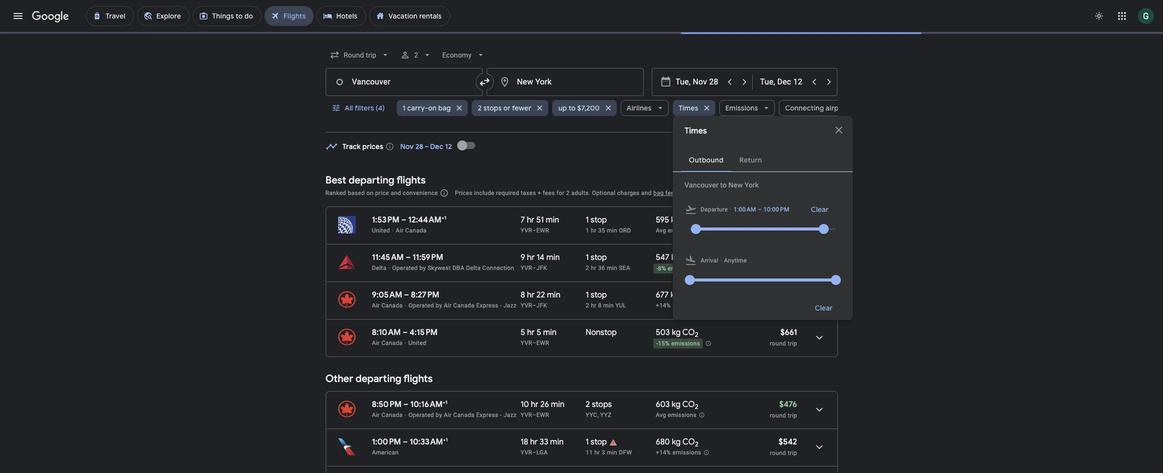 Task type: vqa. For each thing, say whether or not it's contained in the screenshot.
3rd Heading from the top
no



Task type: locate. For each thing, give the bounding box(es) containing it.
stop inside 1 stop 2 hr 36 min sea
[[591, 253, 607, 263]]

min inside 9 hr 14 min yvr – jfk
[[547, 253, 560, 263]]

0 vertical spatial operated by air canada express - jazz
[[409, 302, 517, 309]]

departing for other
[[356, 373, 402, 385]]

leaves vancouver international airport at 9:05 am on tuesday, november 28 and arrives at john f. kennedy international airport at 8:27 pm on tuesday, november 28. element
[[372, 290, 440, 300]]

1:00 am – 10:00 pm
[[734, 206, 790, 213]]

1 1 stop flight. element from the top
[[586, 215, 607, 227]]

hr inside 9 hr 14 min yvr – jfk
[[527, 253, 535, 263]]

1 horizontal spatial 5
[[537, 328, 542, 338]]

2 delta from the left
[[466, 265, 481, 272]]

kg inside 503 kg co 2
[[672, 328, 681, 338]]

round inside $661 round trip
[[770, 340, 787, 347]]

stop inside 1 stop flight. element
[[591, 438, 607, 448]]

yvr inside 9 hr 14 min yvr – jfk
[[521, 265, 533, 272]]

co right 603 on the bottom right of the page
[[683, 400, 695, 410]]

on inside popup button
[[428, 104, 437, 113]]

hr left yul
[[591, 302, 597, 309]]

1 stop flight. element up 35
[[586, 215, 607, 227]]

$476 left flight details. leaves vancouver international airport at 8:50 pm on tuesday, november 28 and arrives at newark liberty international airport at 10:16 am on wednesday, november 29. "image"
[[780, 400, 798, 410]]

1 vertical spatial jazz
[[504, 412, 517, 419]]

yvr for 9
[[521, 265, 533, 272]]

ewr inside 7 hr 51 min yvr – ewr
[[537, 227, 550, 234]]

8 left 22
[[521, 290, 525, 300]]

ewr down '26'
[[537, 412, 550, 419]]

2 inside '595 kg co 2'
[[695, 218, 698, 227]]

4 stop from the top
[[591, 438, 607, 448]]

stop for 1 stop 2 hr 8 min yul
[[591, 290, 607, 300]]

hr inside 7 hr 51 min yvr – ewr
[[527, 215, 535, 225]]

10:33 am
[[410, 438, 443, 448]]

– inside search box
[[758, 206, 762, 213]]

yyc
[[586, 412, 598, 419]]

12
[[445, 142, 452, 151]]

Departure time: 9:05 AM. text field
[[372, 290, 402, 300]]

1 jazz from the top
[[504, 302, 517, 309]]

– down total duration 8 hr 22 min. element
[[533, 302, 537, 309]]

stop up 3
[[591, 438, 607, 448]]

1 vertical spatial times
[[685, 126, 707, 136]]

1 $476 round trip from the top
[[770, 215, 798, 235]]

hr for 26
[[531, 400, 539, 410]]

1 vertical spatial $476 round trip
[[770, 400, 798, 419]]

ewr for 5
[[537, 340, 550, 347]]

– down the total duration 18 hr 33 min. element
[[533, 450, 537, 457]]

0 horizontal spatial bag
[[439, 104, 451, 113]]

1 vertical spatial to
[[721, 181, 727, 189]]

1 up layover (1 of 1) is a 2 hr 8 min layover at montréal-pierre elliott trudeau international airport in montreal. element
[[586, 290, 589, 300]]

main content containing best departing flights
[[326, 134, 838, 474]]

– inside the 8:50 pm – 10:16 am + 1
[[404, 400, 409, 410]]

1 vertical spatial avg emissions
[[656, 412, 697, 419]]

stop up layover (1 of 1) is a 2 hr 8 min layover at montréal-pierre elliott trudeau international airport in montreal. element
[[591, 290, 607, 300]]

$476 for 595
[[780, 215, 798, 225]]

to up passenger
[[721, 181, 727, 189]]

2 jazz from the top
[[504, 412, 517, 419]]

clear button
[[799, 202, 841, 218], [803, 296, 845, 320]]

0 vertical spatial avg emissions
[[656, 227, 697, 234]]

1 right 10:33 am
[[446, 437, 448, 444]]

operated by air canada express - jazz for 8:50 pm – 10:16 am + 1
[[409, 412, 517, 419]]

leaves vancouver international airport at 11:45 am on tuesday, november 28 and arrives at john f. kennedy international airport at 11:59 pm on tuesday, november 28. element
[[372, 253, 443, 263]]

1 round from the top
[[770, 228, 787, 235]]

kg inside '595 kg co 2'
[[672, 215, 680, 225]]

1 jfk from the top
[[537, 265, 548, 272]]

1 vertical spatial express
[[477, 412, 499, 419]]

emissions inside 547 kg co 2 -8% emissions
[[668, 265, 697, 272]]

charges
[[618, 190, 640, 197]]

1 avg from the top
[[656, 227, 667, 234]]

stop for 1 stop
[[591, 438, 607, 448]]

loading results progress bar
[[0, 32, 1164, 34]]

+ inside 1:00 pm – 10:33 am + 1
[[443, 437, 446, 444]]

0 horizontal spatial 5
[[521, 328, 526, 338]]

hr for 3
[[595, 450, 600, 457]]

1 vertical spatial operated by air canada express - jazz
[[409, 412, 517, 419]]

departing for best
[[349, 174, 395, 187]]

$476 round trip for 595
[[770, 215, 798, 235]]

1 vertical spatial operated
[[409, 302, 434, 309]]

emissions down the 680 kg co 2
[[673, 450, 702, 457]]

departing up ranked based on price and convenience
[[349, 174, 395, 187]]

0 vertical spatial united
[[372, 227, 390, 234]]

0 horizontal spatial fees
[[543, 190, 555, 197]]

2 vertical spatial by
[[436, 412, 442, 419]]

2 1 stop flight. element from the top
[[586, 253, 607, 264]]

1 vertical spatial on
[[367, 190, 374, 197]]

1 horizontal spatial delta
[[466, 265, 481, 272]]

by down 11:59 pm text box
[[420, 265, 426, 272]]

+14% down 677 on the bottom right of page
[[656, 302, 671, 309]]

22
[[537, 290, 545, 300]]

operated for 8:27 pm
[[409, 302, 434, 309]]

1 horizontal spatial stops
[[592, 400, 612, 410]]

hr inside 1 stop 1 hr 35 min ord
[[591, 227, 597, 234]]

2 inside 503 kg co 2
[[695, 331, 699, 339]]

fees left for
[[543, 190, 555, 197]]

ewr down total duration 5 hr 5 min. element
[[537, 340, 550, 347]]

1 vertical spatial $476
[[780, 400, 798, 410]]

kg inside the 680 kg co 2
[[672, 438, 681, 448]]

co
[[682, 215, 695, 225], [682, 253, 695, 263], [682, 290, 694, 300], [683, 328, 695, 338], [683, 400, 695, 410], [683, 438, 695, 448]]

3 trip from the top
[[788, 340, 798, 347]]

co left arrival
[[682, 253, 695, 263]]

jfk inside 8 hr 22 min yvr – jfk
[[537, 302, 548, 309]]

1 right 10:16 am on the bottom left of page
[[446, 399, 448, 406]]

stops inside 2 stops yyc , yyz
[[592, 400, 612, 410]]

min down 8 hr 22 min yvr – jfk at the bottom left of page
[[543, 328, 557, 338]]

1:00 pm – 10:33 am + 1
[[372, 437, 448, 448]]

hr for 33
[[530, 438, 538, 448]]

None text field
[[487, 68, 644, 96]]

round for 595
[[770, 228, 787, 235]]

1 vertical spatial by
[[436, 302, 442, 309]]

hr for 5
[[527, 328, 535, 338]]

operated by air canada express - jazz for 9:05 am – 8:27 pm
[[409, 302, 517, 309]]

0 horizontal spatial delta
[[372, 265, 387, 272]]

595 kg co 2
[[656, 215, 698, 227]]

times
[[679, 104, 699, 113], [685, 126, 707, 136]]

1 yvr from the top
[[521, 227, 533, 234]]

up to $7,200
[[559, 104, 600, 113]]

other departing flights
[[326, 373, 433, 385]]

1 operated by air canada express - jazz from the top
[[409, 302, 517, 309]]

1 vertical spatial clear
[[815, 304, 833, 313]]

clear up flight details. leaves vancouver international airport at 8:10 am on tuesday, november 28 and arrives at newark liberty international airport at 4:15 pm on tuesday, november 28. "icon"
[[815, 304, 833, 313]]

ewr
[[537, 227, 550, 234], [537, 340, 550, 347], [537, 412, 550, 419]]

1 vertical spatial clear button
[[803, 296, 845, 320]]

min right 14
[[547, 253, 560, 263]]

hr down 8 hr 22 min yvr – jfk at the bottom left of page
[[527, 328, 535, 338]]

air canada down 9:05 am
[[372, 302, 403, 309]]

1 horizontal spatial bag
[[654, 190, 664, 197]]

None field
[[326, 46, 394, 64], [438, 46, 490, 64], [326, 46, 394, 64], [438, 46, 490, 64]]

co for 503
[[683, 328, 695, 338]]

4 trip from the top
[[788, 412, 798, 419]]

ewr down 51
[[537, 227, 550, 234]]

air down operated by skywest dba delta connection
[[444, 302, 452, 309]]

0 vertical spatial stops
[[484, 104, 502, 113]]

0 vertical spatial express
[[477, 302, 499, 309]]

min for 51
[[546, 215, 560, 225]]

1 ewr from the top
[[537, 227, 550, 234]]

5 trip from the top
[[788, 450, 798, 457]]

and right price
[[391, 190, 401, 197]]

2 jfk from the top
[[537, 302, 548, 309]]

+14% emissions
[[656, 450, 702, 457]]

min for 3
[[607, 450, 618, 457]]

departure
[[701, 206, 728, 213]]

layover (1 of 1) is a 11 hr 3 min overnight layover at dallas/fort worth international airport in dallas. element
[[586, 449, 651, 457]]

adults.
[[572, 190, 591, 197]]

jazz left 8 hr 22 min yvr – jfk at the bottom left of page
[[504, 302, 517, 309]]

on up 28 – dec
[[428, 104, 437, 113]]

emissions
[[726, 104, 759, 113]]

ewr inside 10 hr 26 min yvr – ewr
[[537, 412, 550, 419]]

yvr inside 7 hr 51 min yvr – ewr
[[521, 227, 533, 234]]

trip for 603
[[788, 412, 798, 419]]

10
[[521, 400, 529, 410]]

– left 11:59 pm text box
[[406, 253, 411, 263]]

+14%
[[656, 302, 671, 309], [656, 450, 671, 457]]

6 yvr from the top
[[521, 450, 533, 457]]

0 vertical spatial times
[[679, 104, 699, 113]]

1 left carry-
[[403, 104, 406, 113]]

jfk inside 9 hr 14 min yvr – jfk
[[537, 265, 548, 272]]

min inside 1 stop 1 hr 35 min ord
[[607, 227, 618, 234]]

emissions
[[668, 227, 697, 234], [668, 265, 697, 272], [673, 302, 702, 309], [672, 340, 701, 348], [668, 412, 697, 419], [673, 450, 702, 457]]

2 operated by air canada express - jazz from the top
[[409, 412, 517, 419]]

0 horizontal spatial and
[[391, 190, 401, 197]]

26
[[541, 400, 550, 410]]

co inside the 680 kg co 2
[[683, 438, 695, 448]]

– down total duration 10 hr 26 min. element
[[533, 412, 537, 419]]

1 inside 1 stop 2 hr 8 min yul
[[586, 290, 589, 300]]

– down 'total duration 9 hr 14 min.' element
[[533, 265, 537, 272]]

trip inside $661 round trip
[[788, 340, 798, 347]]

1 vertical spatial 476 us dollars text field
[[780, 400, 798, 410]]

2 $476 round trip from the top
[[770, 400, 798, 419]]

1 up layover (1 of 1) is a 2 hr 36 min layover at seattle-tacoma international airport in seattle. element
[[586, 253, 589, 263]]

2 vertical spatial operated
[[409, 412, 434, 419]]

1 horizontal spatial 8
[[599, 302, 602, 309]]

flights for best departing flights
[[397, 174, 426, 187]]

american
[[372, 450, 399, 457]]

hr inside 10 hr 26 min yvr – ewr
[[531, 400, 539, 410]]

anytime
[[725, 257, 748, 264]]

+ inside 1:53 pm – 12:44 am + 1
[[442, 215, 444, 221]]

0 horizontal spatial united
[[372, 227, 390, 234]]

convenience
[[403, 190, 438, 197]]

2 inside 603 kg co 2
[[695, 403, 699, 412]]

connecting airports button
[[780, 96, 870, 120]]

1 stop from the top
[[591, 215, 607, 225]]

8:27 pm
[[411, 290, 440, 300]]

jazz for 8
[[504, 302, 517, 309]]

airports
[[826, 104, 853, 113]]

2 inside 1 stop 2 hr 36 min sea
[[586, 265, 590, 272]]

8:50 pm
[[372, 400, 402, 410]]

co inside 547 kg co 2 -8% emissions
[[682, 253, 695, 263]]

based
[[348, 190, 365, 197]]

co right 677 on the bottom right of page
[[682, 290, 694, 300]]

1 down adults.
[[586, 215, 589, 225]]

other
[[326, 373, 353, 385]]

yvr inside '18 hr 33 min yvr – lga'
[[521, 450, 533, 457]]

1 inside 1:00 pm – 10:33 am + 1
[[446, 437, 448, 444]]

2 round from the top
[[770, 265, 787, 272]]

jazz
[[504, 302, 517, 309], [504, 412, 517, 419]]

$476
[[780, 215, 798, 225], [780, 400, 798, 410]]

operated down 8:27 pm
[[409, 302, 434, 309]]

3 stop from the top
[[591, 290, 607, 300]]

emissions down '595 kg co 2' at the right
[[668, 227, 697, 234]]

times button
[[673, 96, 716, 120]]

11:45 am
[[372, 253, 404, 263]]

2 stops or fewer
[[478, 104, 532, 113]]

nov
[[401, 142, 414, 151]]

by
[[420, 265, 426, 272], [436, 302, 442, 309], [436, 412, 442, 419]]

5 round from the top
[[770, 450, 787, 457]]

to inside popup button
[[569, 104, 576, 113]]

jfk
[[537, 265, 548, 272], [537, 302, 548, 309]]

1 $476 from the top
[[780, 215, 798, 225]]

2 express from the top
[[477, 412, 499, 419]]

times down the times popup button
[[685, 126, 707, 136]]

min inside 1 stop 2 hr 36 min sea
[[607, 265, 618, 272]]

None search field
[[326, 43, 870, 320]]

1 +14% from the top
[[656, 302, 671, 309]]

min inside 8 hr 22 min yvr – jfk
[[547, 290, 561, 300]]

jazz for 10
[[504, 412, 517, 419]]

0 horizontal spatial 8
[[521, 290, 525, 300]]

 image
[[389, 265, 390, 272]]

1 and from the left
[[391, 190, 401, 197]]

1 trip from the top
[[788, 228, 798, 235]]

yvr down 9
[[521, 265, 533, 272]]

yvr for 7
[[521, 227, 533, 234]]

yvr inside 5 hr 5 min yvr – ewr
[[521, 340, 533, 347]]

0 vertical spatial $476
[[780, 215, 798, 225]]

$476 down 10:00 pm
[[780, 215, 798, 225]]

2 inside 547 kg co 2 -8% emissions
[[695, 256, 698, 264]]

2
[[414, 51, 418, 59], [478, 104, 482, 113], [566, 190, 570, 197], [695, 218, 698, 227], [695, 256, 698, 264], [586, 265, 590, 272], [586, 302, 590, 309], [695, 331, 699, 339], [586, 400, 590, 410], [695, 403, 699, 412], [695, 441, 699, 449]]

arrival
[[701, 257, 719, 264]]

min inside '18 hr 33 min yvr – lga'
[[551, 438, 564, 448]]

0 vertical spatial $476 round trip
[[770, 215, 798, 235]]

0 vertical spatial on
[[428, 104, 437, 113]]

- down 547
[[657, 265, 659, 272]]

yvr inside 10 hr 26 min yvr – ewr
[[521, 412, 533, 419]]

round inside $542 round trip
[[770, 450, 787, 457]]

Departure time: 1:53 PM. text field
[[372, 215, 400, 225]]

$476 for 603
[[780, 400, 798, 410]]

+ inside the 8:50 pm – 10:16 am + 1
[[443, 399, 446, 406]]

0 vertical spatial 476 us dollars text field
[[780, 215, 798, 225]]

yvr down total duration 8 hr 22 min. element
[[521, 302, 533, 309]]

yvr inside 8 hr 22 min yvr – jfk
[[521, 302, 533, 309]]

1 vertical spatial avg
[[656, 412, 667, 419]]

1 vertical spatial departing
[[356, 373, 402, 385]]

co inside 677 kg co +14% emissions
[[682, 290, 694, 300]]

0 horizontal spatial to
[[569, 104, 576, 113]]

hr right 7 at the left
[[527, 215, 535, 225]]

min inside 5 hr 5 min yvr – ewr
[[543, 328, 557, 338]]

8:10 am
[[372, 328, 401, 338]]

kg inside 547 kg co 2 -8% emissions
[[672, 253, 681, 263]]

airlines button
[[621, 96, 669, 120]]

co up '-15% emissions'
[[683, 328, 695, 338]]

min inside 10 hr 26 min yvr – ewr
[[551, 400, 565, 410]]

jazz left 10 hr 26 min yvr – ewr
[[504, 412, 517, 419]]

avg emissions down 603 kg co 2
[[656, 412, 697, 419]]

leaves vancouver international airport at 1:00 pm on tuesday, november 28 and arrives at laguardia airport at 10:33 am on wednesday, november 29. element
[[372, 437, 448, 448]]

– right departure time: 1:53 pm. text box
[[402, 215, 407, 225]]

jfk down 22
[[537, 302, 548, 309]]

– inside 9 hr 14 min yvr – jfk
[[533, 265, 537, 272]]

kg for 595
[[672, 215, 680, 225]]

include
[[474, 190, 495, 197]]

1 vertical spatial ewr
[[537, 340, 550, 347]]

+ down arrival time: 10:16 am on  wednesday, november 29. text field
[[443, 437, 446, 444]]

clear button up flight details. leaves vancouver international airport at 8:10 am on tuesday, november 28 and arrives at newark liberty international airport at 4:15 pm on tuesday, november 28. "icon"
[[803, 296, 845, 320]]

stops left or
[[484, 104, 502, 113]]

18
[[521, 438, 529, 448]]

1 vertical spatial bag
[[654, 190, 664, 197]]

delta
[[372, 265, 387, 272], [466, 265, 481, 272]]

min right 22
[[547, 290, 561, 300]]

$476 round trip up $542
[[770, 400, 798, 419]]

min for 26
[[551, 400, 565, 410]]

air canada for 8:50 pm
[[372, 412, 403, 419]]

0 vertical spatial avg
[[656, 227, 667, 234]]

– inside 5 hr 5 min yvr – ewr
[[533, 340, 537, 347]]

track prices
[[343, 142, 384, 151]]

– right 'departure time: 1:00 pm.' text box
[[403, 438, 408, 448]]

hr inside '18 hr 33 min yvr – lga'
[[530, 438, 538, 448]]

3 round from the top
[[770, 340, 787, 347]]

kg inside 603 kg co 2
[[672, 400, 681, 410]]

3 yvr from the top
[[521, 302, 533, 309]]

co inside 603 kg co 2
[[683, 400, 695, 410]]

2 stop from the top
[[591, 253, 607, 263]]

1 476 us dollars text field from the top
[[780, 215, 798, 225]]

36
[[599, 265, 606, 272]]

nov 28 – dec 12
[[401, 142, 452, 151]]

yvr down total duration 5 hr 5 min. element
[[521, 340, 533, 347]]

min right 3
[[607, 450, 618, 457]]

min left yul
[[604, 302, 614, 309]]

by for 8:27 pm
[[436, 302, 442, 309]]

1 right "12:44 am"
[[444, 215, 447, 221]]

find the best price region
[[326, 134, 838, 167]]

0 vertical spatial jazz
[[504, 302, 517, 309]]

layover (1 of 1) is a 2 hr 8 min layover at montréal-pierre elliott trudeau international airport in montreal. element
[[586, 302, 651, 310]]

0 vertical spatial +14%
[[656, 302, 671, 309]]

542 US dollars text field
[[779, 438, 798, 448]]

learn more about ranking image
[[440, 189, 449, 198]]

1 vertical spatial stops
[[592, 400, 612, 410]]

2 ewr from the top
[[537, 340, 550, 347]]

2 $476 from the top
[[780, 400, 798, 410]]

stops for or
[[484, 104, 502, 113]]

ewr for 26
[[537, 412, 550, 419]]

1 stop flight. element
[[586, 215, 607, 227], [586, 253, 607, 264], [586, 290, 607, 302], [586, 438, 607, 449]]

3 1 stop flight. element from the top
[[586, 290, 607, 302]]

5 yvr from the top
[[521, 412, 533, 419]]

2 476 us dollars text field from the top
[[780, 400, 798, 410]]

co for 680
[[683, 438, 695, 448]]

2 avg emissions from the top
[[656, 412, 697, 419]]

ewr inside 5 hr 5 min yvr – ewr
[[537, 340, 550, 347]]

1 stop flight. element up the 11
[[586, 438, 607, 449]]

stop inside 1 stop 2 hr 8 min yul
[[591, 290, 607, 300]]

to right up
[[569, 104, 576, 113]]

by down arrival time: 10:16 am on  wednesday, november 29. text field
[[436, 412, 442, 419]]

476 US dollars text field
[[780, 215, 798, 225], [780, 400, 798, 410]]

on for carry-
[[428, 104, 437, 113]]

2 yvr from the top
[[521, 265, 533, 272]]

trip inside $542 round trip
[[788, 450, 798, 457]]

operated by skywest dba delta connection
[[392, 265, 515, 272]]

hr inside 5 hr 5 min yvr – ewr
[[527, 328, 535, 338]]

avg for 603
[[656, 412, 667, 419]]

2 inside the 680 kg co 2
[[695, 441, 699, 449]]

5
[[521, 328, 526, 338], [537, 328, 542, 338]]

2 stops or fewer button
[[472, 96, 549, 120]]

547 kg co 2 -8% emissions
[[656, 253, 698, 272]]

603 kg co 2
[[656, 400, 699, 412]]

min right 33
[[551, 438, 564, 448]]

1 fees from the left
[[543, 190, 555, 197]]

4 yvr from the top
[[521, 340, 533, 347]]

yvr for 18
[[521, 450, 533, 457]]

operated by air canada express - jazz down dba at the bottom of page
[[409, 302, 517, 309]]

kg up '-15% emissions'
[[672, 328, 681, 338]]

– inside 8 hr 22 min yvr – jfk
[[533, 302, 537, 309]]

1 horizontal spatial and
[[642, 190, 652, 197]]

0 vertical spatial jfk
[[537, 265, 548, 272]]

yvr
[[521, 227, 533, 234], [521, 265, 533, 272], [521, 302, 533, 309], [521, 340, 533, 347], [521, 412, 533, 419], [521, 450, 533, 457]]

hr
[[527, 215, 535, 225], [591, 227, 597, 234], [527, 253, 535, 263], [591, 265, 597, 272], [527, 290, 535, 300], [591, 302, 597, 309], [527, 328, 535, 338], [531, 400, 539, 410], [530, 438, 538, 448], [595, 450, 600, 457]]

hr right 10 on the bottom
[[531, 400, 539, 410]]

0 vertical spatial departing
[[349, 174, 395, 187]]

1 horizontal spatial united
[[409, 340, 427, 347]]

hr inside 8 hr 22 min yvr – jfk
[[527, 290, 535, 300]]

1 horizontal spatial to
[[721, 181, 727, 189]]

all filters (4)
[[345, 104, 385, 113]]

$476 round trip down 10:00 pm
[[770, 215, 798, 235]]

kg right 547
[[672, 253, 681, 263]]

1 horizontal spatial on
[[428, 104, 437, 113]]

0 horizontal spatial on
[[367, 190, 374, 197]]

total duration 8 hr 22 min. element
[[521, 290, 586, 302]]

bag inside popup button
[[439, 104, 451, 113]]

$542 round trip
[[770, 438, 798, 457]]

kg right the 595
[[672, 215, 680, 225]]

trip for 680
[[788, 450, 798, 457]]

8 left yul
[[599, 302, 602, 309]]

prices
[[455, 190, 473, 197]]

0 horizontal spatial stops
[[484, 104, 502, 113]]

stop up 35
[[591, 215, 607, 225]]

co for 547
[[682, 253, 695, 263]]

1 inside 1 stop 2 hr 36 min sea
[[586, 253, 589, 263]]

– left 8:27 pm text box
[[404, 290, 409, 300]]

yvr for 10
[[521, 412, 533, 419]]

18 hr 33 min yvr – lga
[[521, 438, 564, 457]]

1 left 35
[[586, 227, 590, 234]]

stop for 1 stop 1 hr 35 min ord
[[591, 215, 607, 225]]

476 us dollars text field left flight details. leaves vancouver international airport at 8:50 pm on tuesday, november 28 and arrives at newark liberty international airport at 10:16 am on wednesday, november 29. "image"
[[780, 400, 798, 410]]

co for 603
[[683, 400, 695, 410]]

0 vertical spatial to
[[569, 104, 576, 113]]

1 express from the top
[[477, 302, 499, 309]]

clear right 10:00 pm
[[811, 205, 829, 214]]

+ for 12:44 am
[[442, 215, 444, 221]]

round
[[770, 228, 787, 235], [770, 265, 787, 272], [770, 340, 787, 347], [770, 412, 787, 419], [770, 450, 787, 457]]

2 inside 1 stop 2 hr 8 min yul
[[586, 302, 590, 309]]

stops inside popup button
[[484, 104, 502, 113]]

departing up 8:50 pm text box
[[356, 373, 402, 385]]

avg down the 595
[[656, 227, 667, 234]]

1 vertical spatial jfk
[[537, 302, 548, 309]]

emissions up 503 kg co 2 in the bottom of the page
[[673, 302, 702, 309]]

1 vertical spatial flights
[[404, 373, 433, 385]]

hr inside 1 stop 2 hr 8 min yul
[[591, 302, 597, 309]]

min inside 7 hr 51 min yvr – ewr
[[546, 215, 560, 225]]

and right charges
[[642, 190, 652, 197]]

0 vertical spatial bag
[[439, 104, 451, 113]]

min for 5
[[543, 328, 557, 338]]

10:16 am
[[411, 400, 443, 410]]

0 vertical spatial flights
[[397, 174, 426, 187]]

–
[[758, 206, 762, 213], [402, 215, 407, 225], [533, 227, 537, 234], [406, 253, 411, 263], [533, 265, 537, 272], [404, 290, 409, 300], [533, 302, 537, 309], [403, 328, 408, 338], [533, 340, 537, 347], [404, 400, 409, 410], [533, 412, 537, 419], [403, 438, 408, 448], [533, 450, 537, 457]]

delta right dba at the bottom of page
[[466, 265, 481, 272]]

leaves vancouver international airport at 8:50 pm on tuesday, november 28 and arrives at newark liberty international airport at 10:16 am on wednesday, november 29. element
[[372, 399, 448, 410]]

kg inside 677 kg co +14% emissions
[[671, 290, 680, 300]]

emissions right 8%
[[668, 265, 697, 272]]

flights up the 8:50 pm – 10:16 am + 1
[[404, 373, 433, 385]]

$476 round trip
[[770, 215, 798, 235], [770, 400, 798, 419]]

hr left 22
[[527, 290, 535, 300]]

stop inside 1 stop 1 hr 35 min ord
[[591, 215, 607, 225]]

1 stop flight. element for 7 hr 51 min
[[586, 215, 607, 227]]

0 vertical spatial ewr
[[537, 227, 550, 234]]

– right 8:50 pm text box
[[404, 400, 409, 410]]

1 avg emissions from the top
[[656, 227, 697, 234]]

total duration 18 hr 33 min. element
[[521, 438, 586, 449]]

1 stop flight. element down 36
[[586, 290, 607, 302]]

1
[[403, 104, 406, 113], [444, 215, 447, 221], [586, 215, 589, 225], [586, 227, 590, 234], [586, 253, 589, 263], [586, 290, 589, 300], [446, 399, 448, 406], [446, 437, 448, 444], [586, 438, 589, 448]]

passenger
[[711, 190, 741, 197]]

trip for 503
[[788, 340, 798, 347]]

3
[[602, 450, 606, 457]]

1 vertical spatial united
[[409, 340, 427, 347]]

none search field containing times
[[326, 43, 870, 320]]

None text field
[[326, 68, 483, 96]]

min right 51
[[546, 215, 560, 225]]

2 avg from the top
[[656, 412, 667, 419]]

2 vertical spatial ewr
[[537, 412, 550, 419]]

Arrival time: 10:33 AM on  Wednesday, November 29. text field
[[410, 437, 448, 448]]

- inside 547 kg co 2 -8% emissions
[[657, 265, 659, 272]]

3 ewr from the top
[[537, 412, 550, 419]]

operated down "11:45 am – 11:59 pm"
[[392, 265, 418, 272]]

co for 677
[[682, 290, 694, 300]]

1 horizontal spatial fees
[[666, 190, 678, 197]]

661 US dollars text field
[[781, 328, 798, 338]]

stop
[[591, 215, 607, 225], [591, 253, 607, 263], [591, 290, 607, 300], [591, 438, 607, 448]]

main content
[[326, 134, 838, 474]]

603
[[656, 400, 670, 410]]

trip for 595
[[788, 228, 798, 235]]

7
[[521, 215, 525, 225]]

may
[[680, 190, 691, 197]]

– inside 7 hr 51 min yvr – ewr
[[533, 227, 537, 234]]

Arrival time: 8:27 PM. text field
[[411, 290, 440, 300]]

kg right 603 on the bottom right of the page
[[672, 400, 681, 410]]

co inside 503 kg co 2
[[683, 328, 695, 338]]

1 vertical spatial +14%
[[656, 450, 671, 457]]

emissions inside 677 kg co +14% emissions
[[673, 302, 702, 309]]

Departure time: 8:10 AM. text field
[[372, 328, 401, 338]]

9:05 am
[[372, 290, 402, 300]]

co inside '595 kg co 2'
[[682, 215, 695, 225]]

1 vertical spatial 8
[[599, 302, 602, 309]]

1:53 pm
[[372, 215, 400, 225]]

503
[[656, 328, 670, 338]]

min inside 1 stop 2 hr 8 min yul
[[604, 302, 614, 309]]

4 round from the top
[[770, 412, 787, 419]]

to for up
[[569, 104, 576, 113]]

0 vertical spatial 8
[[521, 290, 525, 300]]

flights up convenience
[[397, 174, 426, 187]]

2 fees from the left
[[666, 190, 678, 197]]

 image
[[392, 227, 394, 234]]

9:05 am – 8:27 pm
[[372, 290, 440, 300]]

air
[[396, 227, 404, 234], [372, 302, 380, 309], [444, 302, 452, 309], [372, 340, 380, 347], [372, 412, 380, 419], [444, 412, 452, 419]]



Task type: describe. For each thing, give the bounding box(es) containing it.
layover (1 of 1) is a 1 hr 35 min layover at o'hare international airport in chicago. element
[[586, 227, 651, 235]]

dfw
[[619, 450, 632, 457]]

8:10 am – 4:15 pm
[[372, 328, 438, 338]]

or
[[504, 104, 511, 113]]

all filters (4) button
[[326, 96, 393, 120]]

8:50 pm – 10:16 am + 1
[[372, 399, 448, 410]]

min for 33
[[551, 438, 564, 448]]

air down 8:50 pm
[[372, 412, 380, 419]]

air canada down leaves vancouver international airport at 1:53 pm on tuesday, november 28 and arrives at newark liberty international airport at 12:44 am on wednesday, november 29. element at left top
[[396, 227, 427, 234]]

Arrival time: 10:16 AM on  Wednesday, November 29. text field
[[411, 399, 448, 410]]

round for 603
[[770, 412, 787, 419]]

air canada for 8:10 am
[[372, 340, 403, 347]]

– inside 10 hr 26 min yvr – ewr
[[533, 412, 537, 419]]

prices
[[363, 142, 384, 151]]

kg for 677
[[671, 290, 680, 300]]

8 inside 1 stop 2 hr 8 min yul
[[599, 302, 602, 309]]

8 hr 22 min yvr – jfk
[[521, 290, 561, 309]]

1 5 from the left
[[521, 328, 526, 338]]

yyz
[[601, 412, 612, 419]]

Departure time: 8:50 PM. text field
[[372, 400, 402, 410]]

Arrival time: 12:44 AM on  Wednesday, November 29. text field
[[408, 215, 447, 225]]

connection
[[483, 265, 515, 272]]

$661
[[781, 328, 798, 338]]

none text field inside search box
[[326, 68, 483, 96]]

express for 8 hr 22 min
[[477, 302, 499, 309]]

Departure time: 11:45 AM. text field
[[372, 253, 404, 263]]

flight details. leaves vancouver international airport at 8:50 pm on tuesday, november 28 and arrives at newark liberty international airport at 10:16 am on wednesday, november 29. image
[[808, 398, 832, 422]]

8%
[[659, 265, 667, 272]]

– inside '18 hr 33 min yvr – lga'
[[533, 450, 537, 457]]

1 carry-on bag button
[[397, 96, 468, 120]]

2 and from the left
[[642, 190, 652, 197]]

min for 14
[[547, 253, 560, 263]]

11
[[586, 450, 593, 457]]

stops for yyc
[[592, 400, 612, 410]]

2 5 from the left
[[537, 328, 542, 338]]

4:15 pm
[[410, 328, 438, 338]]

- down "connection"
[[500, 302, 502, 309]]

air down arrival time: 10:16 am on  wednesday, november 29. text field
[[444, 412, 452, 419]]

11:59 pm
[[413, 253, 443, 263]]

Arrival time: 4:15 PM. text field
[[410, 328, 438, 338]]

kg for 547
[[672, 253, 681, 263]]

kg for 680
[[672, 438, 681, 448]]

– inside 1:00 pm – 10:33 am + 1
[[403, 438, 408, 448]]

677 kg co +14% emissions
[[656, 290, 702, 309]]

yvr for 8
[[521, 302, 533, 309]]

+ right taxes
[[538, 190, 542, 197]]

hr for 14
[[527, 253, 535, 263]]

1 stop 2 hr 36 min sea
[[586, 253, 631, 272]]

airlines
[[627, 104, 652, 113]]

- left 10 hr 26 min yvr – ewr
[[500, 412, 502, 419]]

passenger assistance button
[[711, 190, 773, 197]]

co for 595
[[682, 215, 695, 225]]

flight details. leaves vancouver international airport at 8:10 am on tuesday, november 28 and arrives at newark liberty international airport at 4:15 pm on tuesday, november 28. image
[[808, 326, 832, 350]]

best departing flights
[[326, 174, 426, 187]]

10 hr 26 min yvr – ewr
[[521, 400, 565, 419]]

Departure time: 1:00 PM. text field
[[372, 438, 401, 448]]

680
[[656, 438, 670, 448]]

+14% inside 677 kg co +14% emissions
[[656, 302, 671, 309]]

11:45 am – 11:59 pm
[[372, 253, 443, 263]]

1 inside the 8:50 pm – 10:16 am + 1
[[446, 399, 448, 406]]

35
[[599, 227, 606, 234]]

10:00 pm
[[764, 206, 790, 213]]

503 kg co 2
[[656, 328, 699, 339]]

ranked
[[326, 190, 346, 197]]

air down leaves vancouver international airport at 1:53 pm on tuesday, november 28 and arrives at newark liberty international airport at 12:44 am on wednesday, november 29. element at left top
[[396, 227, 404, 234]]

Departure text field
[[676, 69, 722, 96]]

$542
[[779, 438, 798, 448]]

0 vertical spatial clear
[[811, 205, 829, 214]]

main menu image
[[12, 10, 24, 22]]

$476 round trip for 603
[[770, 400, 798, 419]]

avg for 595
[[656, 227, 667, 234]]

best
[[326, 174, 346, 187]]

Arrival time: 11:59 PM. text field
[[413, 253, 443, 263]]

jfk for 22
[[537, 302, 548, 309]]

9 hr 14 min yvr – jfk
[[521, 253, 560, 272]]

carry-
[[408, 104, 428, 113]]

0 vertical spatial by
[[420, 265, 426, 272]]

vancouver
[[685, 181, 719, 189]]

14
[[537, 253, 545, 263]]

+ for 10:16 am
[[443, 399, 446, 406]]

ewr for 51
[[537, 227, 550, 234]]

– inside 1:53 pm – 12:44 am + 1
[[402, 215, 407, 225]]

5 hr 5 min yvr – ewr
[[521, 328, 557, 347]]

- down 503
[[657, 340, 659, 348]]

total duration 10 hr 26 min. element
[[521, 400, 586, 411]]

kg for 503
[[672, 328, 681, 338]]

2 stops flight. element
[[586, 400, 612, 411]]

4 1 stop flight. element from the top
[[586, 438, 607, 449]]

up
[[559, 104, 567, 113]]

air canada for 9:05 am
[[372, 302, 403, 309]]

547
[[656, 253, 670, 263]]

-15% emissions
[[657, 340, 701, 348]]

layover (1 of 1) is a 2 hr 36 min layover at seattle-tacoma international airport in seattle. element
[[586, 264, 651, 272]]

layover (1 of 2) is a 1 hr 47 min layover at calgary international airport in calgary. layover (2 of 2) is a 1 hr 51 min layover at toronto pearson international airport in toronto. element
[[586, 411, 651, 419]]

to for vancouver
[[721, 181, 727, 189]]

1 delta from the left
[[372, 265, 387, 272]]

emissions down 503 kg co 2 in the bottom of the page
[[672, 340, 701, 348]]

min for 22
[[547, 290, 561, 300]]

assistance
[[742, 190, 773, 197]]

total duration 9 hr 14 min. element
[[521, 253, 586, 264]]

sea
[[619, 265, 631, 272]]

operated for 10:16 am
[[409, 412, 434, 419]]

jfk for 14
[[537, 265, 548, 272]]

12:44 am
[[408, 215, 442, 225]]

york
[[745, 181, 759, 189]]

express for 10 hr 26 min
[[477, 412, 499, 419]]

price
[[375, 190, 389, 197]]

2 inside 2 stops yyc , yyz
[[586, 400, 590, 410]]

emissions button
[[720, 96, 776, 120]]

2 stops yyc , yyz
[[586, 400, 612, 419]]

flight details. leaves vancouver international airport at 1:00 pm on tuesday, november 28 and arrives at laguardia airport at 10:33 am on wednesday, november 29. image
[[808, 436, 832, 460]]

flights for other departing flights
[[404, 373, 433, 385]]

air down 8:10 am
[[372, 340, 380, 347]]

(4)
[[376, 104, 385, 113]]

round for 503
[[770, 340, 787, 347]]

2 +14% from the top
[[656, 450, 671, 457]]

round trip
[[770, 265, 798, 272]]

1 stop flight. element for 8 hr 22 min
[[586, 290, 607, 302]]

bag fees button
[[654, 190, 678, 197]]

apply.
[[693, 190, 709, 197]]

total duration 5 hr 5 min. element
[[521, 328, 586, 339]]

air down 9:05 am
[[372, 302, 380, 309]]

nonstop flight. element
[[586, 328, 617, 339]]

+ for 10:33 am
[[443, 437, 446, 444]]

learn more about tracked prices image
[[386, 142, 395, 151]]

nonstop
[[586, 328, 617, 338]]

close dialog image
[[833, 124, 845, 136]]

1 stop 2 hr 8 min yul
[[586, 290, 627, 309]]

kg for 603
[[672, 400, 681, 410]]

dba
[[453, 265, 465, 272]]

optional
[[592, 190, 616, 197]]

11 hr 3 min dfw
[[586, 450, 632, 457]]

2 trip from the top
[[788, 265, 798, 272]]

15%
[[659, 340, 670, 348]]

new
[[729, 181, 743, 189]]

476 us dollars text field for 595
[[780, 215, 798, 225]]

1:53 pm – 12:44 am + 1
[[372, 215, 447, 225]]

hr for 51
[[527, 215, 535, 225]]

9
[[521, 253, 526, 263]]

ord
[[619, 227, 632, 234]]

0 vertical spatial clear button
[[799, 202, 841, 218]]

stop for 1 stop 2 hr 36 min sea
[[591, 253, 607, 263]]

hr for 22
[[527, 290, 535, 300]]

1:00 am
[[734, 206, 757, 213]]

all
[[345, 104, 353, 113]]

– left 4:15 pm text box
[[403, 328, 408, 338]]

swap origin and destination. image
[[479, 76, 491, 88]]

change appearance image
[[1088, 4, 1112, 28]]

,
[[598, 412, 599, 419]]

2 button
[[396, 43, 436, 67]]

on for based
[[367, 190, 374, 197]]

emissions down 603 kg co 2
[[668, 412, 697, 419]]

yvr for 5
[[521, 340, 533, 347]]

total duration 7 hr 51 min. element
[[521, 215, 586, 227]]

for
[[557, 190, 565, 197]]

1 inside popup button
[[403, 104, 406, 113]]

595
[[656, 215, 670, 225]]

lga
[[537, 450, 548, 457]]

avg emissions for 595
[[656, 227, 697, 234]]

connecting
[[786, 104, 825, 113]]

up to $7,200 button
[[553, 96, 617, 120]]

677
[[656, 290, 669, 300]]

8 inside 8 hr 22 min yvr – jfk
[[521, 290, 525, 300]]

1 up the 11
[[586, 438, 589, 448]]

round for 680
[[770, 450, 787, 457]]

1 inside 1:53 pm – 12:44 am + 1
[[444, 215, 447, 221]]

hr inside 1 stop 2 hr 36 min sea
[[591, 265, 597, 272]]

33
[[540, 438, 549, 448]]

1 carry-on bag
[[403, 104, 451, 113]]

0 vertical spatial operated
[[392, 265, 418, 272]]

leaves vancouver international airport at 1:53 pm on tuesday, november 28 and arrives at newark liberty international airport at 12:44 am on wednesday, november 29. element
[[372, 215, 447, 225]]

1 stop flight. element for 9 hr 14 min
[[586, 253, 607, 264]]

avg emissions for 603
[[656, 412, 697, 419]]

times inside popup button
[[679, 104, 699, 113]]

476 us dollars text field for 603
[[780, 400, 798, 410]]

vancouver to new york
[[685, 181, 759, 189]]

Return text field
[[761, 69, 807, 96]]

prices include required taxes + fees for 2 adults. optional charges and bag fees may apply. passenger assistance
[[455, 190, 773, 197]]

51
[[537, 215, 544, 225]]

leaves vancouver international airport at 8:10 am on tuesday, november 28 and arrives at newark liberty international airport at 4:15 pm on tuesday, november 28. element
[[372, 328, 438, 338]]

by for 10:16 am
[[436, 412, 442, 419]]



